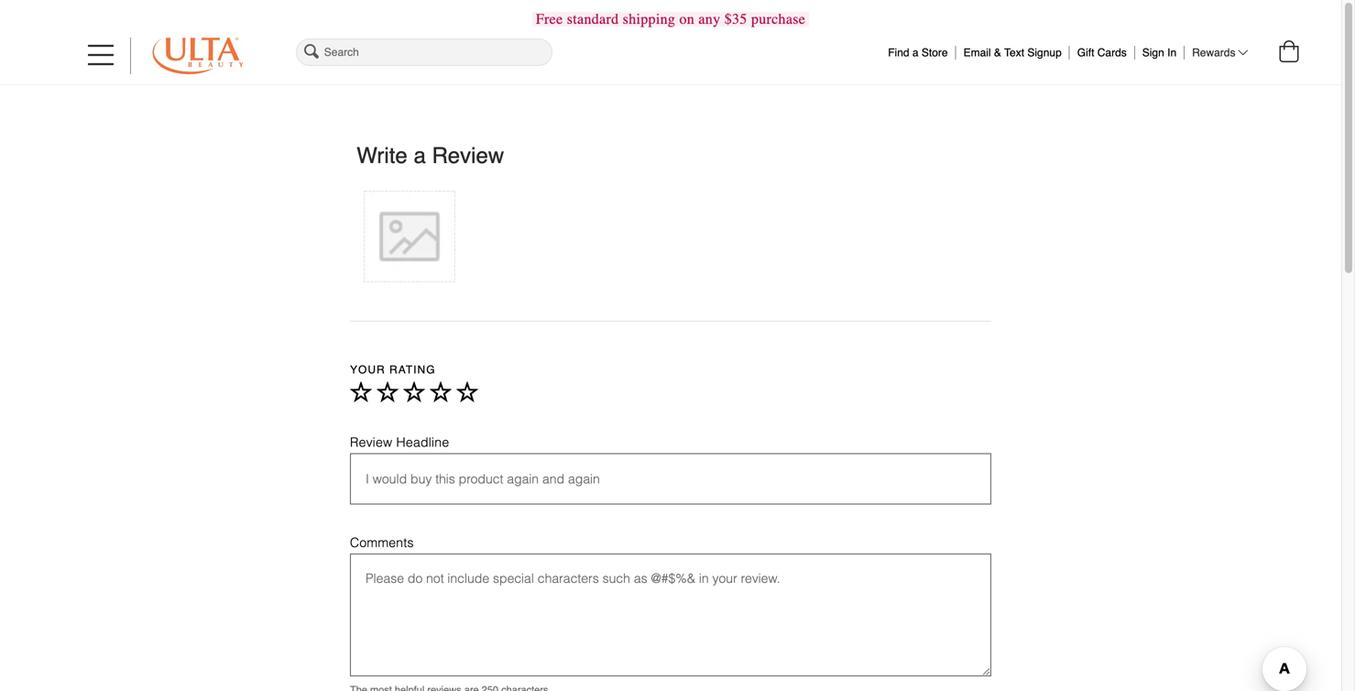 Task type: locate. For each thing, give the bounding box(es) containing it.
None field
[[293, 36, 555, 69]]

email
[[964, 46, 991, 59]]

sign in
[[1143, 46, 1177, 59]]

review
[[432, 143, 504, 168], [350, 435, 393, 449]]

0 vertical spatial review
[[432, 143, 504, 168]]

write
[[357, 143, 408, 168]]

sign in link
[[1143, 42, 1177, 59]]

purchase
[[751, 11, 806, 27]]

0 horizontal spatial review
[[350, 435, 393, 449]]

find a store
[[888, 46, 948, 59]]

1 horizontal spatial a
[[913, 46, 919, 59]]

review left headline in the bottom left of the page
[[350, 435, 393, 449]]

shipping
[[623, 11, 676, 27]]

a inside find a store link
[[913, 46, 919, 59]]

1 vertical spatial a
[[414, 143, 426, 168]]

a right find in the top of the page
[[913, 46, 919, 59]]

a
[[913, 46, 919, 59], [414, 143, 426, 168]]

None search field
[[293, 36, 555, 69]]

on
[[680, 11, 695, 27]]

text
[[1005, 46, 1025, 59]]

your
[[350, 364, 386, 376]]

find
[[888, 46, 910, 59]]

review right write at the top left
[[432, 143, 504, 168]]

a right write at the top left
[[414, 143, 426, 168]]

1 horizontal spatial review
[[432, 143, 504, 168]]

email & text signup
[[964, 46, 1062, 59]]

comments
[[350, 535, 414, 550]]

rewards
[[1192, 46, 1236, 59]]

ulta beauty logo image
[[152, 38, 244, 74], [153, 38, 243, 74]]

0 horizontal spatial a
[[414, 143, 426, 168]]

0 vertical spatial a
[[913, 46, 919, 59]]

$35
[[725, 11, 747, 27]]

gift cards link
[[1078, 42, 1127, 59]]

option group
[[350, 382, 483, 411]]

free standard shipping on any $35 purchase link
[[532, 11, 809, 27]]

write a review
[[357, 143, 504, 168]]

in
[[1168, 46, 1177, 59]]

Review Headline text field
[[350, 453, 992, 504]]

signup
[[1028, 46, 1062, 59]]



Task type: vqa. For each thing, say whether or not it's contained in the screenshot.
$35
yes



Task type: describe. For each thing, give the bounding box(es) containing it.
Comments text field
[[350, 554, 992, 676]]

rating
[[390, 364, 436, 376]]

review headline
[[350, 435, 449, 449]]

your rating
[[350, 364, 436, 376]]

&
[[994, 46, 1002, 59]]

rewards button
[[1192, 46, 1248, 60]]

headline
[[396, 435, 449, 449]]

gift cards
[[1078, 46, 1127, 59]]

store
[[922, 46, 948, 59]]

find a store link
[[888, 42, 948, 59]]

free standard shipping on any $35 purchase
[[536, 11, 806, 27]]

any
[[699, 11, 721, 27]]

cards
[[1098, 46, 1127, 59]]

chevron down image
[[1239, 47, 1248, 58]]

cart - 0 items - shows more content image
[[1280, 40, 1299, 62]]

gift
[[1078, 46, 1095, 59]]

a for write
[[414, 143, 426, 168]]

a for find
[[913, 46, 919, 59]]

email & text signup link
[[964, 42, 1062, 59]]

standard
[[567, 11, 619, 27]]

1 vertical spatial review
[[350, 435, 393, 449]]

free
[[536, 11, 563, 27]]

sign
[[1143, 46, 1165, 59]]

Search search field
[[296, 38, 552, 66]]



